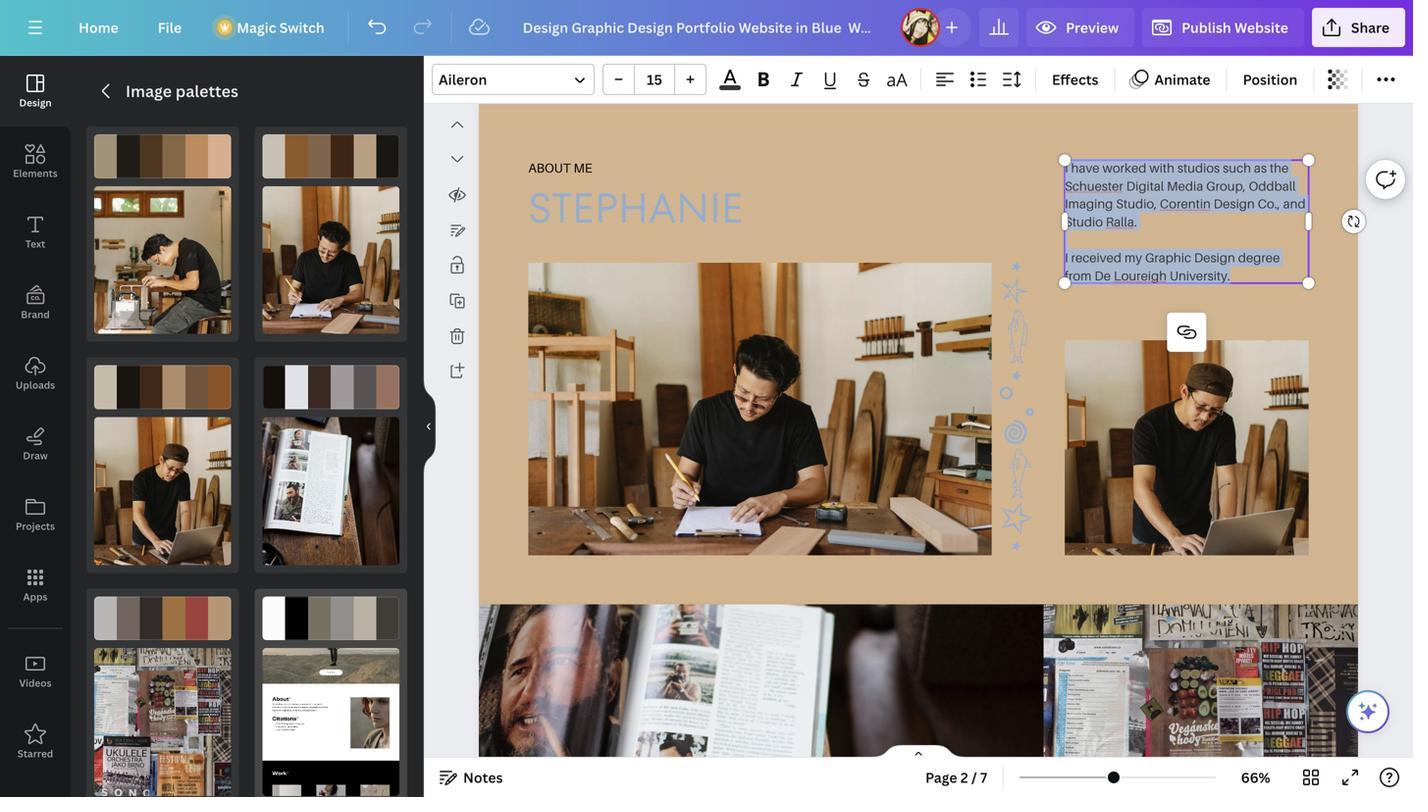 Task type: locate. For each thing, give the bounding box(es) containing it.
schuester
[[1065, 178, 1124, 193]]

2 i from the top
[[1065, 250, 1069, 265]]

side panel tab list
[[0, 56, 71, 778]]

design down group,
[[1214, 196, 1255, 211]]

✩
[[988, 501, 1048, 536]]

elements
[[13, 167, 58, 180]]

i for loureigh
[[1065, 250, 1069, 265]]

animate
[[1155, 70, 1211, 89]]

2 vertical spatial ⋆
[[988, 536, 1048, 556]]

apps button
[[0, 551, 71, 621]]

⋆ up ˚
[[988, 366, 1048, 385]]

from
[[1065, 268, 1092, 283]]

i left have
[[1065, 160, 1069, 175]]

i up the from
[[1065, 250, 1069, 265]]

⋆ left the from
[[988, 257, 1048, 276]]

hide image
[[423, 380, 436, 474]]

share
[[1351, 18, 1390, 37]]

graphic
[[1145, 250, 1192, 265]]

design
[[19, 96, 52, 109], [1214, 196, 1255, 211], [1194, 250, 1236, 265]]

0 vertical spatial i
[[1065, 160, 1069, 175]]

0 vertical spatial ⋆
[[988, 257, 1048, 276]]

position
[[1243, 70, 1298, 89]]

studios
[[1178, 160, 1220, 175]]

design up university.
[[1194, 250, 1236, 265]]

i have worked with studios such as the schuester digital media group, oddball imaging studio, corentin design co., and studio ralla.
[[1065, 160, 1306, 229]]

file
[[158, 18, 182, 37]]

1 vertical spatial ⋆
[[988, 366, 1048, 385]]

imaging
[[1065, 196, 1113, 211]]

design inside button
[[19, 96, 52, 109]]

focused ethnic craftsman working in creative carpenter studio image
[[263, 186, 399, 334]]

elements button
[[0, 127, 71, 197]]

the
[[1270, 160, 1289, 175]]

notes button
[[432, 763, 511, 794]]

magic switch button
[[205, 8, 340, 47]]

None text field
[[1065, 159, 1309, 285]]

group
[[603, 64, 707, 95]]

i
[[1065, 160, 1069, 175], [1065, 250, 1069, 265]]

degree
[[1238, 250, 1280, 265]]

⋆
[[988, 257, 1048, 276], [988, 366, 1048, 385], [988, 536, 1048, 556]]

1 i from the top
[[1065, 160, 1069, 175]]

i inside i received my graphic design degree from de loureigh university.
[[1065, 250, 1069, 265]]

file button
[[142, 8, 197, 47]]

main menu bar
[[0, 0, 1413, 56]]

corentin
[[1160, 196, 1211, 211]]

show pages image
[[872, 745, 966, 761]]

preview button
[[1027, 8, 1135, 47]]

videos button
[[0, 637, 71, 708]]

image
[[126, 80, 172, 102]]

videos
[[19, 677, 51, 691]]

1 vertical spatial i
[[1065, 250, 1069, 265]]

switch
[[280, 18, 325, 37]]

66%
[[1241, 769, 1271, 788]]

˚
[[988, 407, 1048, 418]]

uploads
[[16, 379, 55, 392]]

2 vertical spatial design
[[1194, 250, 1236, 265]]

1 vertical spatial design
[[1214, 196, 1255, 211]]

⭒
[[988, 276, 1048, 307]]

draw
[[23, 450, 48, 463]]

starred
[[17, 748, 53, 761]]

canva assistant image
[[1356, 701, 1380, 724]]

worked
[[1103, 160, 1147, 175]]

studio,
[[1116, 196, 1157, 211]]

image palettes
[[126, 80, 238, 102]]

projects
[[16, 520, 55, 533]]

aileron
[[439, 70, 487, 89]]

de
[[1095, 268, 1111, 283]]

i for schuester
[[1065, 160, 1069, 175]]

text button
[[0, 197, 71, 268]]

projects button
[[0, 480, 71, 551]]

⋆ down 𓆜 at the bottom right of page
[[988, 536, 1048, 556]]

and
[[1283, 196, 1306, 211]]

share button
[[1312, 8, 1406, 47]]

me
[[574, 160, 592, 176]]

text
[[25, 238, 45, 251]]

pensive artisan using laptop in creative workshop studio image
[[94, 418, 231, 566]]

design up elements button
[[19, 96, 52, 109]]

i inside i have worked with studios such as the schuester digital media group, oddball imaging studio, corentin design co., and studio ralla.
[[1065, 160, 1069, 175]]

｡
[[988, 385, 1048, 407]]

concentrated ethnic artisan at sharpening machine image
[[94, 186, 231, 334]]

starred button
[[0, 708, 71, 778]]

aileron button
[[432, 64, 595, 95]]

0 vertical spatial design
[[19, 96, 52, 109]]

page 2 / 7
[[926, 769, 987, 788]]



Task type: describe. For each thing, give the bounding box(es) containing it.
Design title text field
[[507, 8, 893, 47]]

notes
[[463, 769, 503, 788]]

i received my graphic design degree from de loureigh university.
[[1065, 250, 1280, 283]]

2 ⋆ from the top
[[988, 366, 1048, 385]]

publish website button
[[1143, 8, 1304, 47]]

effects
[[1052, 70, 1099, 89]]

design inside i received my graphic design degree from de loureigh university.
[[1194, 250, 1236, 265]]

publish
[[1182, 18, 1232, 37]]

home
[[79, 18, 119, 37]]

have
[[1071, 160, 1100, 175]]

animate button
[[1123, 64, 1219, 95]]

#393636 image
[[720, 86, 741, 90]]

university.
[[1170, 268, 1231, 283]]

palettes
[[176, 80, 238, 102]]

magic
[[237, 18, 276, 37]]

preview
[[1066, 18, 1119, 37]]

with
[[1150, 160, 1175, 175]]

ralla.
[[1106, 214, 1137, 229]]

#393636 image
[[720, 86, 741, 90]]

brand button
[[0, 268, 71, 339]]

website
[[1235, 18, 1289, 37]]

none text field containing i have worked with studios such as the schuester digital media group, oddball imaging studio, corentin design co., and studio ralla.
[[1065, 159, 1309, 285]]

as
[[1254, 160, 1267, 175]]

brand
[[21, 308, 50, 321]]

home link
[[63, 8, 134, 47]]

magic switch
[[237, 18, 325, 37]]

received
[[1071, 250, 1122, 265]]

𖦹
[[988, 418, 1048, 446]]

about
[[528, 160, 571, 176]]

effects button
[[1044, 64, 1107, 95]]

design button
[[0, 56, 71, 127]]

position button
[[1235, 64, 1306, 95]]

co.,
[[1258, 196, 1281, 211]]

3 ⋆ from the top
[[988, 536, 1048, 556]]

such
[[1223, 160, 1251, 175]]

draw button
[[0, 409, 71, 480]]

/
[[972, 769, 977, 788]]

1 ⋆ from the top
[[988, 257, 1048, 276]]

7
[[981, 769, 987, 788]]

my
[[1125, 250, 1143, 265]]

studio
[[1065, 214, 1103, 229]]

⋆ ⭒ 𓆟 ⋆ ｡ ˚ 𖦹 𓆜 ✩ ⋆
[[988, 257, 1048, 556]]

apps
[[23, 591, 47, 604]]

– – number field
[[641, 70, 668, 89]]

design inside i have worked with studios such as the schuester digital media group, oddball imaging studio, corentin design co., and studio ralla.
[[1214, 196, 1255, 211]]

66% button
[[1224, 763, 1288, 794]]

media
[[1167, 178, 1204, 193]]

group,
[[1207, 178, 1246, 193]]

publish website
[[1182, 18, 1289, 37]]

about me
[[528, 160, 592, 176]]

stephanie
[[528, 179, 744, 237]]

𓆜
[[988, 446, 1048, 501]]

page 2 / 7 button
[[918, 763, 995, 794]]

digital
[[1127, 178, 1164, 193]]

𓆟
[[988, 307, 1048, 366]]

loureigh
[[1114, 268, 1167, 283]]

uploads button
[[0, 339, 71, 409]]

oddball
[[1249, 178, 1296, 193]]

2
[[961, 769, 968, 788]]

page
[[926, 769, 957, 788]]



Task type: vqa. For each thing, say whether or not it's contained in the screenshot.
Our within the the We use essential cookies to make Canva work. We'd like to use other cookies to improve and personalize your visit, tailor ads you see from us on Canva and partner sites, and to analyze our website's performance, but only if you accept. See "
no



